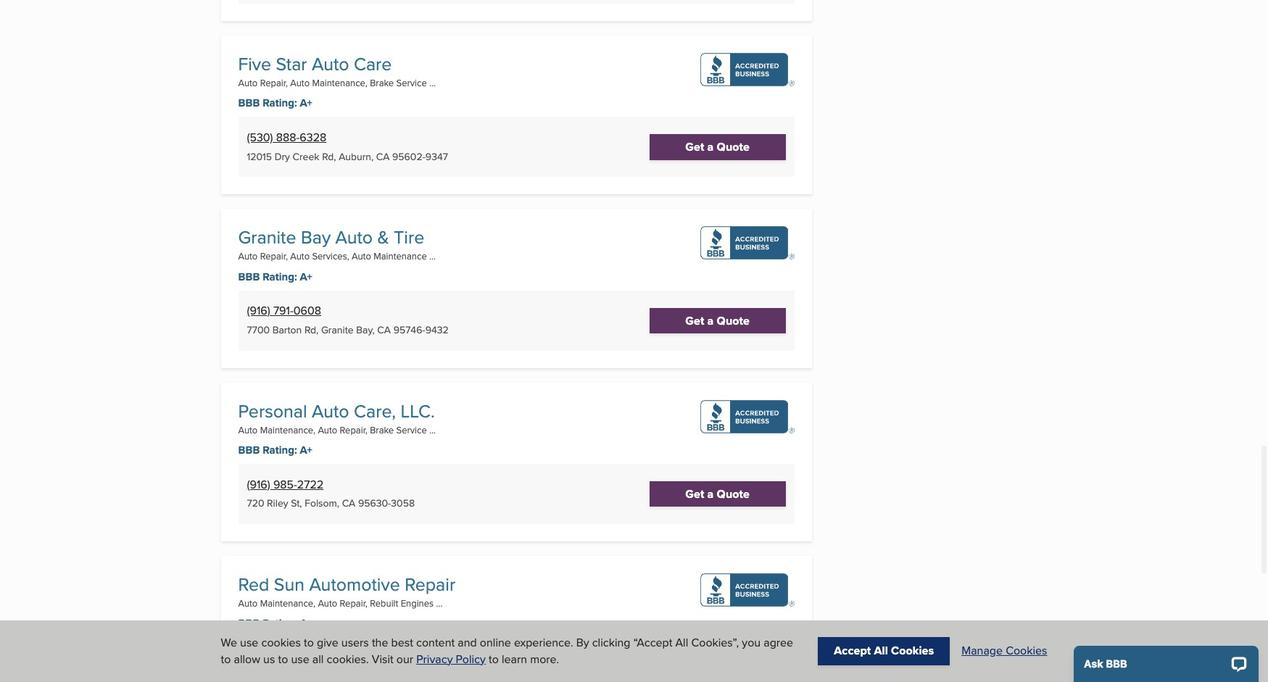 Task type: locate. For each thing, give the bounding box(es) containing it.
all
[[676, 635, 688, 651], [874, 643, 888, 659]]

rating: for personal
[[263, 442, 297, 458]]

, left folsom,
[[300, 496, 302, 511]]

, inside (916) 791-0608 7700 barton rd , granite bay, ca 95746-9432
[[316, 323, 319, 337]]

ca inside (916) 791-0608 7700 barton rd , granite bay, ca 95746-9432
[[377, 323, 391, 337]]

repair, up (530) 888-6328 link
[[260, 76, 288, 89]]

6328
[[300, 129, 327, 146]]

rd right "creek"
[[322, 149, 334, 164]]

2 get a quote link from the top
[[650, 308, 786, 333]]

repair, left llc.
[[340, 423, 368, 436]]

a+ for auto
[[300, 442, 312, 458]]

ca right bay,
[[377, 323, 391, 337]]

service right care, at the bottom left of page
[[396, 423, 427, 436]]

3 get a quote from the top
[[686, 486, 750, 502]]

granite bay auto & tire link
[[238, 224, 424, 250]]

0 horizontal spatial granite
[[238, 224, 296, 250]]

a+ inside personal auto care, llc. auto maintenance, auto repair, brake service ... bbb rating: a+
[[300, 442, 312, 458]]

to left learn
[[489, 651, 499, 668]]

rating: up 985-
[[263, 442, 297, 458]]

maintenance, inside red sun automotive repair auto maintenance, auto repair, rebuilt engines ... bbb rating: a+
[[260, 597, 315, 610]]

a+ up cookies
[[300, 616, 312, 632]]

(530) 888-6328 link
[[247, 129, 327, 146]]

... inside red sun automotive repair auto maintenance, auto repair, rebuilt engines ... bbb rating: a+
[[436, 597, 443, 610]]

1 a+ from the top
[[300, 95, 312, 111]]

0 vertical spatial quote
[[717, 139, 750, 155]]

red sun automotive repair link
[[238, 571, 456, 597]]

accredited business image
[[700, 53, 795, 86], [700, 227, 795, 260], [700, 400, 795, 433], [700, 573, 795, 607]]

0 vertical spatial get
[[686, 139, 704, 155]]

95630-
[[358, 496, 391, 511]]

1 service from the top
[[396, 76, 427, 89]]

rating: inside red sun automotive repair auto maintenance, auto repair, rebuilt engines ... bbb rating: a+
[[263, 616, 297, 632]]

accept all cookies
[[834, 643, 934, 659]]

0 vertical spatial a
[[707, 139, 714, 155]]

services,
[[312, 250, 349, 263]]

1 rating: from the top
[[263, 95, 297, 111]]

1 get from the top
[[686, 139, 704, 155]]

all right "accept
[[676, 635, 688, 651]]

0 horizontal spatial rd
[[304, 323, 316, 337]]

bbb inside granite bay auto & tire auto repair, auto services, auto maintenance ... bbb rating: a+
[[238, 269, 260, 285]]

3416
[[296, 650, 320, 666]]

a+ inside red sun automotive repair auto maintenance, auto repair, rebuilt engines ... bbb rating: a+
[[300, 616, 312, 632]]

0 vertical spatial get a quote link
[[650, 134, 786, 160]]

rebuilt
[[370, 597, 398, 610]]

cookies",
[[691, 635, 739, 651]]

95746-
[[393, 323, 425, 337]]

ca left '95630-'
[[342, 496, 356, 511]]

1 horizontal spatial all
[[874, 643, 888, 659]]

0 vertical spatial get a quote
[[686, 139, 750, 155]]

1 vertical spatial get a quote
[[686, 312, 750, 329]]

brake inside personal auto care, llc. auto maintenance, auto repair, brake service ... bbb rating: a+
[[370, 423, 394, 436]]

1 get a quote link from the top
[[650, 134, 786, 160]]

privacy policy to learn more.
[[416, 651, 559, 668]]

us
[[263, 651, 275, 668]]

2 get a quote from the top
[[686, 312, 750, 329]]

service for llc.
[[396, 423, 427, 436]]

0 horizontal spatial cookies
[[891, 643, 934, 659]]

ca left 95602-
[[376, 149, 390, 164]]

best
[[391, 635, 413, 651]]

rating: up 791-
[[263, 269, 297, 285]]

maintenance, inside five star auto care auto repair, auto maintenance, brake service ... bbb rating: a+
[[312, 76, 368, 89]]

1 vertical spatial service
[[396, 423, 427, 436]]

service inside personal auto care, llc. auto maintenance, auto repair, brake service ... bbb rating: a+
[[396, 423, 427, 436]]

bbb up 'allow'
[[238, 616, 260, 632]]

(916) 791-0608 7700 barton rd , granite bay, ca 95746-9432
[[247, 303, 449, 337]]

get a quote
[[686, 139, 750, 155], [686, 312, 750, 329], [686, 486, 750, 502]]

repair, left bay
[[260, 250, 288, 263]]

2 cookies from the left
[[1006, 643, 1048, 659]]

3 accredited business image from the top
[[700, 400, 795, 433]]

3 bbb from the top
[[238, 442, 260, 458]]

985-
[[273, 476, 297, 493]]

2 a+ from the top
[[300, 269, 312, 285]]

ca inside (530) 888-6328 12015 dry creek rd , auburn, ca 95602-9347
[[376, 149, 390, 164]]

(916) up 720
[[247, 476, 270, 493]]

1 brake from the top
[[370, 76, 394, 89]]

1 bbb from the top
[[238, 95, 260, 111]]

ca for &
[[377, 323, 391, 337]]

a+ up 2722
[[300, 442, 312, 458]]

(916) inside '(916) 985-2722 720 riley st , folsom, ca 95630-3058'
[[247, 476, 270, 493]]

3 (916) from the top
[[247, 650, 270, 666]]

all right the "accept"
[[874, 643, 888, 659]]

2 vertical spatial get a quote link
[[650, 481, 786, 507]]

2 accredited business image from the top
[[700, 227, 795, 260]]

1 horizontal spatial rd
[[322, 149, 334, 164]]

2 get from the top
[[686, 312, 704, 329]]

, for bay
[[316, 323, 319, 337]]

0 vertical spatial ca
[[376, 149, 390, 164]]

to left 'allow'
[[221, 651, 231, 668]]

2 brake from the top
[[370, 423, 394, 436]]

content
[[416, 635, 455, 651]]

maintenance, up cookies
[[260, 597, 315, 610]]

service inside five star auto care auto repair, auto maintenance, brake service ... bbb rating: a+
[[396, 76, 427, 89]]

1 vertical spatial rd
[[304, 323, 316, 337]]

1 (916) from the top
[[247, 303, 270, 319]]

2 vertical spatial ,
[[300, 496, 302, 511]]

a+ for sun
[[300, 616, 312, 632]]

repair, inside five star auto care auto repair, auto maintenance, brake service ... bbb rating: a+
[[260, 76, 288, 89]]

cookies
[[891, 643, 934, 659], [1006, 643, 1048, 659]]

bbb up (916) 791-0608 link at the top left of page
[[238, 269, 260, 285]]

get a quote link
[[650, 134, 786, 160], [650, 308, 786, 333], [650, 481, 786, 507]]

brake up (530) 888-6328 12015 dry creek rd , auburn, ca 95602-9347
[[370, 76, 394, 89]]

4 rating: from the top
[[263, 616, 297, 632]]

0 vertical spatial ,
[[334, 149, 336, 164]]

service
[[396, 76, 427, 89], [396, 423, 427, 436]]

(916) up 7700
[[247, 303, 270, 319]]

bbb inside red sun automotive repair auto maintenance, auto repair, rebuilt engines ... bbb rating: a+
[[238, 616, 260, 632]]

ca inside '(916) 985-2722 720 riley st , folsom, ca 95630-3058'
[[342, 496, 356, 511]]

1 horizontal spatial granite
[[321, 323, 354, 337]]

rating: for five
[[263, 95, 297, 111]]

1 a from the top
[[707, 139, 714, 155]]

2 vertical spatial get
[[686, 486, 704, 502]]

1 vertical spatial brake
[[370, 423, 394, 436]]

1 get a quote from the top
[[686, 139, 750, 155]]

... inside granite bay auto & tire auto repair, auto services, auto maintenance ... bbb rating: a+
[[429, 250, 436, 263]]

brake inside five star auto care auto repair, auto maintenance, brake service ... bbb rating: a+
[[370, 76, 394, 89]]

... right care, at the bottom left of page
[[429, 423, 436, 436]]

1 accredited business image from the top
[[700, 53, 795, 86]]

1 vertical spatial get a quote link
[[650, 308, 786, 333]]

quote
[[717, 139, 750, 155], [717, 312, 750, 329], [717, 486, 750, 502]]

rating: inside personal auto care, llc. auto maintenance, auto repair, brake service ... bbb rating: a+
[[263, 442, 297, 458]]

(916) 985-2722 link
[[247, 476, 324, 493]]

3 get from the top
[[686, 486, 704, 502]]

3 a+ from the top
[[300, 442, 312, 458]]

allow
[[234, 651, 260, 668]]

2 vertical spatial a
[[707, 486, 714, 502]]

(916)
[[247, 303, 270, 319], [247, 476, 270, 493], [247, 650, 270, 666]]

...
[[429, 76, 436, 89], [429, 250, 436, 263], [429, 423, 436, 436], [436, 597, 443, 610]]

accept all cookies button
[[818, 638, 950, 666]]

rating:
[[263, 95, 297, 111], [263, 269, 297, 285], [263, 442, 297, 458], [263, 616, 297, 632]]

2 vertical spatial (916)
[[247, 650, 270, 666]]

2 (916) from the top
[[247, 476, 270, 493]]

(916) inside (916) 791-0608 7700 barton rd , granite bay, ca 95746-9432
[[247, 303, 270, 319]]

95602-
[[392, 149, 426, 164]]

rating: inside granite bay auto & tire auto repair, auto services, auto maintenance ... bbb rating: a+
[[263, 269, 297, 285]]

cookies inside "button"
[[1006, 643, 1048, 659]]

granite inside (916) 791-0608 7700 barton rd , granite bay, ca 95746-9432
[[321, 323, 354, 337]]

maintenance, for sun
[[260, 597, 315, 610]]

st
[[291, 496, 300, 511]]

the
[[372, 635, 388, 651]]

3 a from the top
[[707, 486, 714, 502]]

2 bbb from the top
[[238, 269, 260, 285]]

3 quote from the top
[[717, 486, 750, 502]]

1 vertical spatial a
[[707, 312, 714, 329]]

4 accredited business image from the top
[[700, 573, 795, 607]]

... right tire
[[429, 250, 436, 263]]

tire
[[394, 224, 424, 250]]

(916) left 367-
[[247, 650, 270, 666]]

2 service from the top
[[396, 423, 427, 436]]

maintenance
[[374, 250, 427, 263]]

1 vertical spatial ,
[[316, 323, 319, 337]]

0 vertical spatial granite
[[238, 224, 296, 250]]

, down '0608'
[[316, 323, 319, 337]]

rd down '0608'
[[304, 323, 316, 337]]

bbb down personal
[[238, 442, 260, 458]]

use right we
[[240, 635, 258, 651]]

4 a+ from the top
[[300, 616, 312, 632]]

maintenance, right star
[[312, 76, 368, 89]]

4 bbb from the top
[[238, 616, 260, 632]]

get
[[686, 139, 704, 155], [686, 312, 704, 329], [686, 486, 704, 502]]

to
[[304, 635, 314, 651], [221, 651, 231, 668], [278, 651, 288, 668], [489, 651, 499, 668]]

get for granite bay auto & tire
[[686, 312, 704, 329]]

1 horizontal spatial ,
[[316, 323, 319, 337]]

experience.
[[514, 635, 573, 651]]

, left auburn,
[[334, 149, 336, 164]]

rating: up (530) 888-6328 link
[[263, 95, 297, 111]]

2 vertical spatial ca
[[342, 496, 356, 511]]

brake
[[370, 76, 394, 89], [370, 423, 394, 436]]

repair, left rebuilt at the left
[[340, 597, 368, 610]]

1 vertical spatial granite
[[321, 323, 354, 337]]

manage cookies
[[962, 643, 1048, 659]]

bbb up (530)
[[238, 95, 260, 111]]

granite inside granite bay auto & tire auto repair, auto services, auto maintenance ... bbb rating: a+
[[238, 224, 296, 250]]

2 vertical spatial quote
[[717, 486, 750, 502]]

repair,
[[260, 76, 288, 89], [260, 250, 288, 263], [340, 423, 368, 436], [340, 597, 368, 610]]

... right care
[[429, 76, 436, 89]]

3 rating: from the top
[[263, 442, 297, 458]]

1 horizontal spatial cookies
[[1006, 643, 1048, 659]]

1 cookies from the left
[[891, 643, 934, 659]]

granite left bay
[[238, 224, 296, 250]]

1 vertical spatial (916)
[[247, 476, 270, 493]]

accredited business image for personal auto care, llc.
[[700, 400, 795, 433]]

online
[[480, 635, 511, 651]]

granite
[[238, 224, 296, 250], [321, 323, 354, 337]]

2 a from the top
[[707, 312, 714, 329]]

a+ inside granite bay auto & tire auto repair, auto services, auto maintenance ... bbb rating: a+
[[300, 269, 312, 285]]

manage
[[962, 643, 1003, 659]]

1 quote from the top
[[717, 139, 750, 155]]

2 vertical spatial maintenance,
[[260, 597, 315, 610]]

accredited business image for granite bay auto & tire
[[700, 227, 795, 260]]

1 vertical spatial get
[[686, 312, 704, 329]]

3 get a quote link from the top
[[650, 481, 786, 507]]

barton
[[272, 323, 302, 337]]

quote for five star auto care
[[717, 139, 750, 155]]

maintenance, inside personal auto care, llc. auto maintenance, auto repair, brake service ... bbb rating: a+
[[260, 423, 315, 436]]

2 vertical spatial get a quote
[[686, 486, 750, 502]]

bbb for five
[[238, 95, 260, 111]]

maintenance,
[[312, 76, 368, 89], [260, 423, 315, 436], [260, 597, 315, 610]]

personal
[[238, 398, 307, 424]]

brake left llc.
[[370, 423, 394, 436]]

1 vertical spatial maintenance,
[[260, 423, 315, 436]]

rating: inside five star auto care auto repair, auto maintenance, brake service ... bbb rating: a+
[[263, 95, 297, 111]]

1 vertical spatial quote
[[717, 312, 750, 329]]

2 rating: from the top
[[263, 269, 297, 285]]

0 vertical spatial rd
[[322, 149, 334, 164]]

use left the all at the bottom
[[291, 651, 309, 668]]

0 horizontal spatial all
[[676, 635, 688, 651]]

0 vertical spatial maintenance,
[[312, 76, 368, 89]]

cookies right manage at the right of the page
[[1006, 643, 1048, 659]]

repair, inside granite bay auto & tire auto repair, auto services, auto maintenance ... bbb rating: a+
[[260, 250, 288, 263]]

bbb for red
[[238, 616, 260, 632]]

rating: up cookies
[[263, 616, 297, 632]]

bbb inside personal auto care, llc. auto maintenance, auto repair, brake service ... bbb rating: a+
[[238, 442, 260, 458]]

brake for care
[[370, 76, 394, 89]]

all inside we use cookies to give users the best content and online experience. by clicking "accept all cookies", you agree to allow us to use all cookies. visit our
[[676, 635, 688, 651]]

,
[[334, 149, 336, 164], [316, 323, 319, 337], [300, 496, 302, 511]]

use
[[240, 635, 258, 651], [291, 651, 309, 668]]

0 vertical spatial brake
[[370, 76, 394, 89]]

... inside personal auto care, llc. auto maintenance, auto repair, brake service ... bbb rating: a+
[[429, 423, 436, 436]]

get a quote link for personal auto care, llc.
[[650, 481, 786, 507]]

more.
[[530, 651, 559, 668]]

7700
[[247, 323, 270, 337]]

quote for granite bay auto & tire
[[717, 312, 750, 329]]

2 horizontal spatial ,
[[334, 149, 336, 164]]

2 quote from the top
[[717, 312, 750, 329]]

1 vertical spatial ca
[[377, 323, 391, 337]]

(916) for granite
[[247, 303, 270, 319]]

a
[[707, 139, 714, 155], [707, 312, 714, 329], [707, 486, 714, 502]]

... right engines
[[436, 597, 443, 610]]

a+ down services,
[[300, 269, 312, 285]]

granite left bay,
[[321, 323, 354, 337]]

maintenance, for auto
[[260, 423, 315, 436]]

, inside '(916) 985-2722 720 riley st , folsom, ca 95630-3058'
[[300, 496, 302, 511]]

a+
[[300, 95, 312, 111], [300, 269, 312, 285], [300, 442, 312, 458], [300, 616, 312, 632]]

791-
[[273, 303, 294, 319]]

a+ up 6328
[[300, 95, 312, 111]]

brake for llc.
[[370, 423, 394, 436]]

0 vertical spatial service
[[396, 76, 427, 89]]

to left give
[[304, 635, 314, 651]]

... inside five star auto care auto repair, auto maintenance, brake service ... bbb rating: a+
[[429, 76, 436, 89]]

0 horizontal spatial ,
[[300, 496, 302, 511]]

a+ inside five star auto care auto repair, auto maintenance, brake service ... bbb rating: a+
[[300, 95, 312, 111]]

bbb inside five star auto care auto repair, auto maintenance, brake service ... bbb rating: a+
[[238, 95, 260, 111]]

service right care
[[396, 76, 427, 89]]

maintenance, up (916) 985-2722 link
[[260, 423, 315, 436]]

0 vertical spatial (916)
[[247, 303, 270, 319]]

cookies right the "accept"
[[891, 643, 934, 659]]

get for personal auto care, llc.
[[686, 486, 704, 502]]



Task type: describe. For each thing, give the bounding box(es) containing it.
auburn,
[[339, 149, 374, 164]]

9432
[[425, 323, 449, 337]]

privacy
[[416, 651, 453, 668]]

care
[[354, 51, 392, 77]]

rd inside (916) 791-0608 7700 barton rd , granite bay, ca 95746-9432
[[304, 323, 316, 337]]

visit
[[372, 651, 394, 668]]

manage cookies button
[[962, 643, 1048, 660]]

we use cookies to give users the best content and online experience. by clicking "accept all cookies", you agree to allow us to use all cookies. visit our
[[221, 635, 793, 668]]

personal auto care, llc. link
[[238, 398, 435, 424]]

get a quote for five star auto care
[[686, 139, 750, 155]]

3058
[[391, 496, 415, 511]]

care,
[[354, 398, 396, 424]]

privacy policy link
[[416, 651, 486, 668]]

all
[[312, 651, 324, 668]]

ca for care
[[376, 149, 390, 164]]

cookies
[[261, 635, 301, 651]]

sun
[[274, 571, 305, 597]]

dry
[[275, 149, 290, 164]]

1 horizontal spatial use
[[291, 651, 309, 668]]

367-
[[273, 650, 296, 666]]

12015
[[247, 149, 272, 164]]

to right us
[[278, 651, 288, 668]]

clicking
[[592, 635, 631, 651]]

all inside button
[[874, 643, 888, 659]]

(916) 791-0608 link
[[247, 303, 321, 319]]

, for auto
[[300, 496, 302, 511]]

bay
[[301, 224, 331, 250]]

9347
[[426, 149, 448, 164]]

automotive
[[309, 571, 400, 597]]

(530) 888-6328 12015 dry creek rd , auburn, ca 95602-9347
[[247, 129, 448, 164]]

give
[[317, 635, 338, 651]]

quote for personal auto care, llc.
[[717, 486, 750, 502]]

&
[[377, 224, 389, 250]]

agree
[[764, 635, 793, 651]]

five
[[238, 51, 271, 77]]

get for five star auto care
[[686, 139, 704, 155]]

a for granite bay auto & tire
[[707, 312, 714, 329]]

star
[[276, 51, 307, 77]]

five star auto care auto repair, auto maintenance, brake service ... bbb rating: a+
[[238, 51, 436, 111]]

(916) for personal
[[247, 476, 270, 493]]

get a quote for personal auto care, llc.
[[686, 486, 750, 502]]

888-
[[276, 129, 300, 146]]

2722
[[297, 476, 324, 493]]

a for five star auto care
[[707, 139, 714, 155]]

granite bay auto & tire auto repair, auto services, auto maintenance ... bbb rating: a+
[[238, 224, 436, 285]]

accept
[[834, 643, 871, 659]]

personal auto care, llc. auto maintenance, auto repair, brake service ... bbb rating: a+
[[238, 398, 436, 458]]

(530)
[[247, 129, 273, 146]]

bay,
[[356, 323, 375, 337]]

learn
[[502, 651, 527, 668]]

and
[[458, 635, 477, 651]]

llc.
[[401, 398, 435, 424]]

policy
[[456, 651, 486, 668]]

engines
[[401, 597, 434, 610]]

... for personal auto care, llc.
[[429, 423, 436, 436]]

our
[[397, 651, 413, 668]]

get a quote for granite bay auto & tire
[[686, 312, 750, 329]]

0 horizontal spatial use
[[240, 635, 258, 651]]

get a quote link for granite bay auto & tire
[[650, 308, 786, 333]]

cookies.
[[327, 651, 369, 668]]

... for red sun automotive repair
[[436, 597, 443, 610]]

720
[[247, 496, 264, 511]]

rd inside (530) 888-6328 12015 dry creek rd , auburn, ca 95602-9347
[[322, 149, 334, 164]]

bbb for personal
[[238, 442, 260, 458]]

you
[[742, 635, 761, 651]]

"accept
[[634, 635, 673, 651]]

accredited business image for red sun automotive repair
[[700, 573, 795, 607]]

by
[[576, 635, 589, 651]]

rating: for red
[[263, 616, 297, 632]]

(916) 367-3416 link
[[247, 650, 320, 666]]

users
[[341, 635, 369, 651]]

folsom,
[[305, 496, 339, 511]]

accredited business image for five star auto care
[[700, 53, 795, 86]]

0608
[[294, 303, 321, 319]]

... for five star auto care
[[429, 76, 436, 89]]

creek
[[293, 149, 319, 164]]

a+ for star
[[300, 95, 312, 111]]

a for personal auto care, llc.
[[707, 486, 714, 502]]

(916) 367-3416
[[247, 650, 320, 666]]

(916) 985-2722 720 riley st , folsom, ca 95630-3058
[[247, 476, 415, 511]]

, inside (530) 888-6328 12015 dry creek rd , auburn, ca 95602-9347
[[334, 149, 336, 164]]

five star auto care link
[[238, 51, 392, 77]]

red sun automotive repair auto maintenance, auto repair, rebuilt engines ... bbb rating: a+
[[238, 571, 456, 632]]

cookies inside button
[[891, 643, 934, 659]]

riley
[[267, 496, 288, 511]]

red
[[238, 571, 269, 597]]

repair
[[405, 571, 456, 597]]

we
[[221, 635, 237, 651]]

repair, inside personal auto care, llc. auto maintenance, auto repair, brake service ... bbb rating: a+
[[340, 423, 368, 436]]

service for care
[[396, 76, 427, 89]]

get a quote link for five star auto care
[[650, 134, 786, 160]]

repair, inside red sun automotive repair auto maintenance, auto repair, rebuilt engines ... bbb rating: a+
[[340, 597, 368, 610]]



Task type: vqa. For each thing, say whether or not it's contained in the screenshot.


